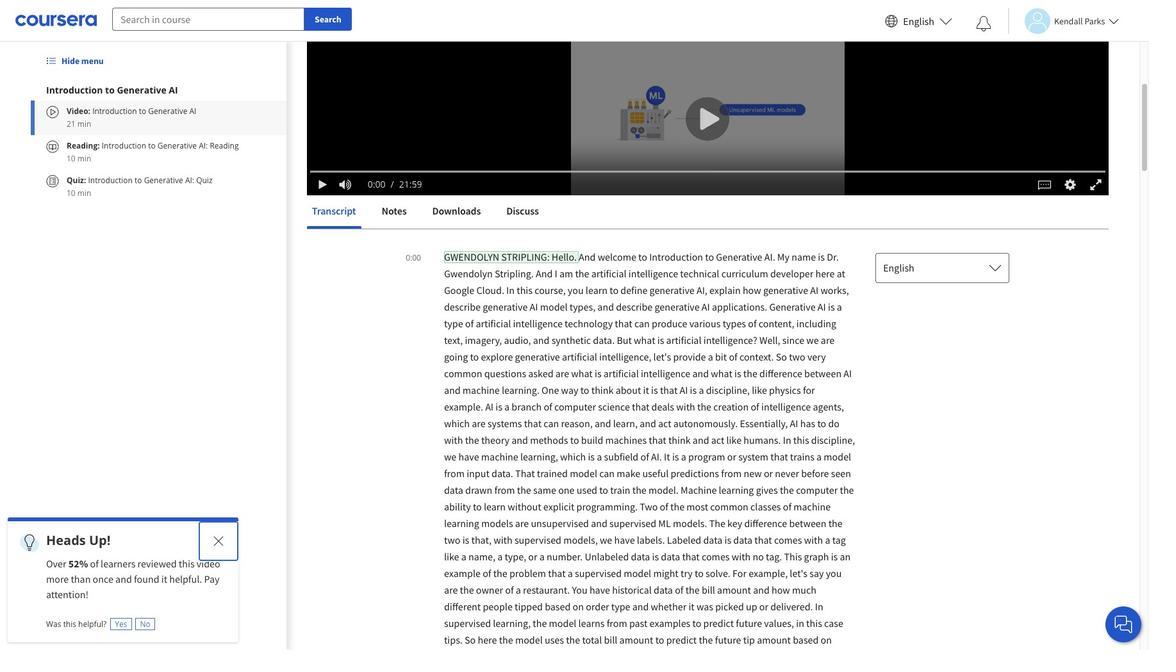 Task type: locate. For each thing, give the bounding box(es) containing it.
to inside to predict future values, in this case tips.
[[693, 618, 702, 630]]

0 horizontal spatial act
[[659, 418, 672, 430]]

it right about
[[644, 384, 650, 397]]

min for reading:
[[77, 153, 91, 164]]

in inside in this discipline, we have machine learning,
[[784, 434, 792, 447]]

is inside this graph is an example of the problem
[[832, 551, 838, 564]]

how up delivered.
[[772, 584, 791, 597]]

based for amount
[[793, 634, 819, 647]]

train
[[611, 484, 631, 497]]

unsupervised
[[531, 518, 589, 530]]

type up text,
[[444, 317, 463, 330]]

ai
[[169, 84, 178, 96], [190, 106, 197, 117], [513, 168, 528, 191], [811, 284, 819, 297], [530, 301, 538, 314], [702, 301, 710, 314], [818, 301, 827, 314], [844, 368, 853, 380], [680, 384, 688, 397], [486, 401, 494, 414], [791, 418, 799, 430]]

or a number. button
[[529, 551, 585, 564]]

2 vertical spatial have
[[590, 584, 611, 597]]

to predict the future tip amount based on
[[444, 634, 833, 651]]

and inside essentially, ai has to do with the theory and methods
[[512, 434, 528, 447]]

1 vertical spatial comes
[[702, 551, 730, 564]]

1 horizontal spatial let's
[[790, 568, 808, 580]]

of inside of learners reviewed this video more than once and found it helpful. pay attention!
[[90, 558, 99, 571]]

a inside for example, let's say you are the owner of a restaurant.
[[516, 584, 521, 597]]

are unsupervised and supervised ml models.
[[516, 518, 710, 530]]

to down reading: introduction to generative ai: reading 10 min
[[135, 175, 142, 186]]

curriculum
[[722, 267, 769, 280]]

we inside well, since we are going to explore
[[807, 334, 819, 347]]

a left 'tag'
[[826, 534, 831, 547]]

1 horizontal spatial you
[[826, 568, 842, 580]]

english inside button
[[904, 14, 935, 27]]

on for tipped
[[573, 601, 584, 614]]

what inside and what is the difference between ai and machine
[[712, 368, 733, 380]]

and what is the difference between ai and machine
[[444, 368, 853, 397]]

that inside labeled data is data that comes with a tag like a name, a type,
[[755, 534, 773, 547]]

here inside technical curriculum developer here at google cloud.
[[816, 267, 835, 280]]

amount down the past
[[620, 634, 654, 647]]

ai left the "has"
[[791, 418, 799, 430]]

1 horizontal spatial introduction to generative ai
[[307, 168, 528, 191]]

how down curriculum
[[743, 284, 762, 297]]

let's down the this
[[790, 568, 808, 580]]

and up the past
[[633, 601, 649, 614]]

describe down define on the right of the page
[[616, 301, 653, 314]]

1 vertical spatial have
[[615, 534, 635, 547]]

how inside explain how generative ai works, describe generative ai model
[[743, 284, 762, 297]]

1 vertical spatial learn
[[484, 501, 506, 514]]

predict inside to predict future values, in this case tips.
[[704, 618, 734, 630]]

generative inside 'dropdown button'
[[117, 84, 167, 96]]

labeled data is data that comes with a tag like a name, a type,
[[444, 534, 847, 564]]

have inside in this discipline, we have machine learning,
[[459, 451, 480, 464]]

min inside quiz: introduction to generative ai: quiz 10 min
[[77, 188, 91, 199]]

about
[[616, 384, 642, 397]]

1 vertical spatial and
[[536, 267, 553, 280]]

solve.
[[706, 568, 731, 580]]

of inside for example, let's say you are the owner of a restaurant.
[[506, 584, 514, 597]]

the
[[576, 267, 590, 280], [744, 368, 758, 380], [698, 401, 712, 414], [465, 434, 480, 447], [517, 484, 532, 497], [633, 484, 647, 497], [780, 484, 795, 497], [840, 484, 855, 497], [671, 501, 685, 514], [829, 518, 843, 530], [494, 568, 508, 580], [460, 584, 474, 597], [686, 584, 700, 597], [533, 618, 547, 630], [499, 634, 514, 647], [566, 634, 581, 647], [699, 634, 714, 647]]

in inside the in supervised learning, the model learns from past examples
[[816, 601, 824, 614]]

from inside it is a program or system that trains a model from input data.
[[444, 468, 465, 480]]

predict down examples
[[667, 634, 697, 647]]

0 horizontal spatial type
[[444, 317, 463, 330]]

1 vertical spatial min
[[77, 153, 91, 164]]

0:00 for 0:00
[[406, 253, 421, 264]]

chat with us image
[[1114, 615, 1135, 636]]

uses
[[545, 634, 564, 647]]

like left physics
[[752, 384, 768, 397]]

1 vertical spatial which
[[561, 451, 586, 464]]

generative up video: introduction to generative ai 21 min
[[117, 84, 167, 96]]

related lecture content tabs tab list
[[307, 196, 1110, 229]]

the inside the in supervised learning, the model learns from past examples
[[533, 618, 547, 630]]

in for in supervised learning, the model learns from past examples
[[816, 601, 824, 614]]

and whether it was picked up or delivered. button
[[633, 601, 816, 614]]

0 horizontal spatial on
[[573, 601, 584, 614]]

1 horizontal spatial ai.
[[765, 251, 776, 264]]

future up the tip
[[737, 618, 763, 630]]

machine down theory
[[482, 451, 519, 464]]

1 horizontal spatial it
[[644, 384, 650, 397]]

ai. left it
[[652, 451, 662, 464]]

with
[[677, 401, 696, 414], [444, 434, 463, 447], [494, 534, 513, 547], [805, 534, 824, 547], [732, 551, 751, 564]]

future
[[737, 618, 763, 630], [716, 634, 742, 647]]

1 vertical spatial learning
[[444, 518, 480, 530]]

or inside the from new or never before seen data
[[764, 468, 774, 480]]

1 horizontal spatial how
[[772, 584, 791, 597]]

1 horizontal spatial bill
[[702, 584, 716, 597]]

examples
[[650, 618, 691, 630]]

let's inside for example, let's say you are the owner of a restaurant.
[[790, 568, 808, 580]]

0 horizontal spatial introduction to generative ai
[[46, 84, 178, 96]]

1 horizontal spatial based
[[793, 634, 819, 647]]

0 horizontal spatial think
[[592, 384, 614, 397]]

type,
[[505, 551, 527, 564]]

like up example
[[444, 551, 460, 564]]

intelligence inside the generative ai is a type of artificial intelligence
[[513, 317, 563, 330]]

the ability to learn without explicit programming. button
[[444, 484, 855, 514]]

0 horizontal spatial learning
[[444, 518, 480, 530]]

introduction right video:
[[92, 106, 137, 117]]

learning
[[719, 484, 755, 497], [444, 518, 480, 530]]

future inside to predict the future tip amount based on
[[716, 634, 742, 647]]

1 vertical spatial it
[[161, 573, 167, 586]]

reading
[[210, 140, 239, 151]]

predict for future
[[704, 618, 734, 630]]

1 10 from the top
[[67, 153, 76, 164]]

order
[[586, 601, 610, 614]]

stripling:
[[502, 251, 550, 264]]

3 min from the top
[[77, 188, 91, 199]]

how for explain
[[743, 284, 762, 297]]

1 describe from the left
[[444, 301, 481, 314]]

and right the hello.
[[579, 251, 596, 264]]

from inside the from new or never before seen data
[[722, 468, 742, 480]]

0 vertical spatial based
[[545, 601, 571, 614]]

well, since we are going to explore button
[[444, 334, 835, 364]]

so right tips.
[[465, 634, 476, 647]]

to inside 'dropdown button'
[[105, 84, 115, 96]]

the key difference between the two
[[444, 518, 843, 547]]

1 vertical spatial machine
[[482, 451, 519, 464]]

0 vertical spatial min
[[77, 119, 91, 130]]

different
[[444, 601, 481, 614]]

0 horizontal spatial you
[[568, 284, 584, 297]]

intelligence?
[[704, 334, 758, 347]]

0 horizontal spatial have
[[459, 451, 480, 464]]

introduction up video:
[[46, 84, 103, 96]]

ai: left 'reading'
[[199, 140, 208, 151]]

so two very common questions asked button
[[444, 351, 827, 380]]

1 horizontal spatial can
[[600, 468, 615, 480]]

two inside so two very common questions asked
[[790, 351, 806, 364]]

on for amount
[[821, 634, 833, 647]]

2 horizontal spatial like
[[752, 384, 768, 397]]

of up imagery,
[[466, 317, 474, 330]]

artificial
[[592, 267, 627, 280], [476, 317, 511, 330], [667, 334, 702, 347], [562, 351, 598, 364], [604, 368, 639, 380]]

learning down new
[[719, 484, 755, 497]]

1 horizontal spatial which
[[561, 451, 586, 464]]

predict inside to predict the future tip amount based on
[[667, 634, 697, 647]]

2 min from the top
[[77, 153, 91, 164]]

0 vertical spatial ai.
[[765, 251, 776, 264]]

make
[[617, 468, 641, 480]]

1 vertical spatial here
[[478, 634, 497, 647]]

from left new
[[722, 468, 742, 480]]

and whether it was picked up or delivered.
[[633, 601, 816, 614]]

between inside and what is the difference between ai and machine
[[805, 368, 842, 380]]

introduction to generative ai inside 'dropdown button'
[[46, 84, 178, 96]]

1 horizontal spatial on
[[821, 634, 833, 647]]

to down examples
[[656, 634, 665, 647]]

1 horizontal spatial like
[[727, 434, 742, 447]]

try
[[681, 568, 693, 580]]

drawn from the same one used to train the model. button
[[466, 484, 681, 497]]

1 min from the top
[[77, 119, 91, 130]]

1 horizontal spatial so
[[777, 351, 788, 364]]

2 10 from the top
[[67, 188, 76, 199]]

to up video: introduction to generative ai 21 min
[[105, 84, 115, 96]]

artificial down intelligence, at the right of page
[[604, 368, 639, 380]]

2 vertical spatial like
[[444, 551, 460, 564]]

technology that can produce various types of content,
[[565, 317, 797, 330]]

my name is dr. gwendolyn stripling.
[[444, 251, 839, 280]]

here left at
[[816, 267, 835, 280]]

2 vertical spatial can
[[600, 468, 615, 480]]

0 horizontal spatial let's
[[654, 351, 672, 364]]

min inside video: introduction to generative ai 21 min
[[77, 119, 91, 130]]

describe inside explain how generative ai works, describe generative ai model
[[444, 301, 481, 314]]

types, and describe generative ai applications.
[[570, 301, 770, 314]]

ai: for reading
[[199, 140, 208, 151]]

is inside labeled data is data that comes with a tag like a name, a type,
[[725, 534, 732, 547]]

0 vertical spatial how
[[743, 284, 762, 297]]

intelligence up define on the right of the page
[[629, 267, 679, 280]]

1 vertical spatial between
[[790, 518, 827, 530]]

future left the tip
[[716, 634, 742, 647]]

0 horizontal spatial bill
[[604, 634, 618, 647]]

save note
[[1056, 173, 1099, 186]]

2 horizontal spatial have
[[615, 534, 635, 547]]

common down the going
[[444, 368, 483, 380]]

think up science
[[592, 384, 614, 397]]

very
[[808, 351, 827, 364]]

in down the stripling.
[[507, 284, 515, 297]]

learning, inside in this discipline, we have machine learning,
[[521, 451, 559, 464]]

0 horizontal spatial predict
[[667, 634, 697, 647]]

2 horizontal spatial in
[[816, 601, 824, 614]]

machine up example.
[[463, 384, 500, 397]]

0 vertical spatial future
[[737, 618, 763, 630]]

that inside that deals with the creation of intelligence agents, which
[[632, 401, 650, 414]]

min
[[77, 119, 91, 130], [77, 153, 91, 164], [77, 188, 91, 199]]

learn inside the ability to learn without explicit programming.
[[484, 501, 506, 514]]

than
[[71, 573, 91, 586]]

so
[[777, 351, 788, 364], [465, 634, 476, 647]]

1 vertical spatial based
[[793, 634, 819, 647]]

1 horizontal spatial comes
[[775, 534, 803, 547]]

how for and
[[772, 584, 791, 597]]

content,
[[759, 317, 795, 330]]

learn down and i am the artificial intelligence
[[586, 284, 608, 297]]

so for two
[[777, 351, 788, 364]]

ai up video: introduction to generative ai 21 min
[[169, 84, 178, 96]]

notes button
[[377, 196, 412, 226]]

2 vertical spatial min
[[77, 188, 91, 199]]

to left do
[[818, 418, 827, 430]]

this up trains
[[794, 434, 810, 447]]

no
[[753, 551, 764, 564]]

this for course,
[[517, 284, 533, 297]]

what for are
[[572, 368, 593, 380]]

to down video: introduction to generative ai 21 min
[[148, 140, 156, 151]]

1 horizontal spatial in
[[784, 434, 792, 447]]

21 minutes 59 seconds element
[[399, 178, 422, 190]]

1 vertical spatial two
[[444, 534, 461, 547]]

have down are unsupervised and supervised ml models. button at the bottom of the page
[[615, 534, 635, 547]]

0:00 / 21:59
[[368, 178, 422, 190]]

a left type,
[[498, 551, 503, 564]]

that
[[615, 317, 633, 330], [661, 384, 678, 397], [632, 401, 650, 414], [524, 418, 542, 430], [649, 434, 667, 447], [771, 451, 789, 464], [755, 534, 773, 547], [683, 551, 700, 564], [549, 568, 566, 580]]

0 vertical spatial difference
[[760, 368, 803, 380]]

0 vertical spatial here
[[816, 267, 835, 280]]

quiz
[[196, 175, 213, 186]]

type inside the generative ai is a type of artificial intelligence
[[444, 317, 463, 330]]

introduction right quiz: on the top left
[[88, 175, 133, 186]]

it left the 'was'
[[689, 601, 695, 614]]

0 vertical spatial english
[[904, 14, 935, 27]]

1 vertical spatial discipline,
[[812, 434, 856, 447]]

1 horizontal spatial data.
[[593, 334, 615, 347]]

one
[[559, 484, 575, 497]]

0 horizontal spatial 0:00
[[368, 178, 386, 190]]

what for and
[[712, 368, 733, 380]]

drawn from the same one used to train the model. machine learning gives the computer
[[466, 484, 840, 497]]

to build machines that think and act like humans.
[[571, 434, 784, 447]]

most
[[687, 501, 709, 514]]

introduction down video: introduction to generative ai 21 min
[[102, 140, 146, 151]]

1 vertical spatial we
[[444, 451, 457, 464]]

difference inside the key difference between the two
[[745, 518, 788, 530]]

ai down the course, on the top left of the page
[[530, 301, 538, 314]]

of right 52%
[[90, 558, 99, 571]]

based inside to predict the future tip amount based on
[[793, 634, 819, 647]]

and right audio,
[[533, 334, 550, 347]]

to up technical curriculum developer here at google cloud. button
[[639, 251, 648, 264]]

0 vertical spatial comes
[[775, 534, 803, 547]]

of inside that deals with the creation of intelligence agents, which
[[751, 401, 760, 414]]

like inside like physics for example.
[[752, 384, 768, 397]]

ai: inside quiz: introduction to generative ai: quiz 10 min
[[185, 175, 194, 186]]

model inside the in supervised learning, the model learns from past examples
[[549, 618, 577, 630]]

predict
[[704, 618, 734, 630], [667, 634, 697, 647]]

a inside the generative ai is a type of artificial intelligence
[[837, 301, 843, 314]]

generative up quiz at the top left of the page
[[158, 140, 197, 151]]

a left bit
[[709, 351, 714, 364]]

1 horizontal spatial common
[[711, 501, 749, 514]]

which is a subfield of ai.
[[561, 451, 665, 464]]

name
[[792, 251, 817, 264]]

search
[[315, 13, 342, 25]]

are what is artificial intelligence button
[[556, 368, 693, 380]]

and i am the artificial intelligence
[[536, 267, 681, 280]]

generative down introduction to generative ai 'dropdown button'
[[148, 106, 188, 117]]

between up graph
[[790, 518, 827, 530]]

what up generative artificial intelligence, let's provide a bit of context.
[[634, 334, 656, 347]]

like up the system
[[727, 434, 742, 447]]

1 vertical spatial predict
[[667, 634, 697, 647]]

machine inside and what is the difference between ai and machine
[[463, 384, 500, 397]]

a up problem
[[540, 551, 545, 564]]

from left the past
[[607, 618, 628, 630]]

1 vertical spatial type
[[612, 601, 631, 614]]

10 inside reading: introduction to generative ai: reading 10 min
[[67, 153, 76, 164]]

can for reason,
[[544, 418, 559, 430]]

min inside reading: introduction to generative ai: reading 10 min
[[77, 153, 91, 164]]

this inside in this discipline, we have machine learning,
[[794, 434, 810, 447]]

we up unlabeled at right bottom
[[600, 534, 613, 547]]

introduction inside 'dropdown button'
[[46, 84, 103, 96]]

0 vertical spatial act
[[659, 418, 672, 430]]

have up order
[[590, 584, 611, 597]]

are down the without on the left bottom of page
[[516, 518, 529, 530]]

introduction inside quiz: introduction to generative ai: quiz 10 min
[[88, 175, 133, 186]]

can for make
[[600, 468, 615, 480]]

ai is a branch of computer science button
[[486, 401, 632, 414]]

it inside of learners reviewed this video more than once and found it helpful. pay attention!
[[161, 573, 167, 586]]

and down systems on the bottom of page
[[512, 434, 528, 447]]

on inside and how much different people tipped based on order type
[[573, 601, 584, 614]]

1 vertical spatial 10
[[67, 188, 76, 199]]

1 vertical spatial difference
[[745, 518, 788, 530]]

1 vertical spatial on
[[821, 634, 833, 647]]

learn,
[[614, 418, 638, 430]]

comes
[[775, 534, 803, 547], [702, 551, 730, 564]]

two down the since
[[790, 351, 806, 364]]

before
[[802, 468, 830, 480]]

generative up types, and describe generative ai applications. button at the top of the page
[[650, 284, 695, 297]]

generative down reading: introduction to generative ai: reading 10 min
[[144, 175, 183, 186]]

generative inside reading: introduction to generative ai: reading 10 min
[[158, 140, 197, 151]]

machine learning gives the computer button
[[681, 484, 840, 497]]

and welcome to introduction to generative ai. button
[[579, 251, 778, 264]]

computer
[[555, 401, 597, 414], [797, 484, 838, 497]]

predict down and whether it was picked up or delivered. button
[[704, 618, 734, 630]]

from left "input"
[[444, 468, 465, 480]]

how inside and how much different people tipped based on order type
[[772, 584, 791, 597]]

0 horizontal spatial which
[[444, 418, 470, 430]]

common
[[444, 368, 483, 380], [711, 501, 749, 514]]

0 vertical spatial two
[[790, 351, 806, 364]]

10 down reading:
[[67, 153, 76, 164]]

10 inside quiz: introduction to generative ai: quiz 10 min
[[67, 188, 76, 199]]

0 horizontal spatial we
[[444, 451, 457, 464]]

0 horizontal spatial can
[[544, 418, 559, 430]]

to down drawn
[[473, 501, 482, 514]]

1 vertical spatial ai.
[[652, 451, 662, 464]]

are for are systems that can reason, and learn, and act autonomously.
[[472, 418, 486, 430]]

explain
[[710, 284, 741, 297]]

the inside the key difference between the two
[[829, 518, 843, 530]]

1 horizontal spatial computer
[[797, 484, 838, 497]]

comes up the this
[[775, 534, 803, 547]]

1 horizontal spatial learning
[[719, 484, 755, 497]]

1 vertical spatial common
[[711, 501, 749, 514]]

are up very in the bottom right of the page
[[821, 334, 835, 347]]

two left the that,
[[444, 534, 461, 547]]

am
[[560, 267, 574, 280]]

difference
[[760, 368, 803, 380], [745, 518, 788, 530]]

1 horizontal spatial and
[[579, 251, 596, 264]]

generative up curriculum
[[717, 251, 763, 264]]

in down much on the right bottom of the page
[[816, 601, 824, 614]]

are up way
[[556, 368, 570, 380]]

ai up systems on the bottom of page
[[486, 401, 494, 414]]

which down build
[[561, 451, 586, 464]]

0 horizontal spatial learn
[[484, 501, 506, 514]]

technical curriculum developer here at google cloud.
[[444, 267, 846, 297]]

without
[[508, 501, 542, 514]]

0 vertical spatial learning,
[[521, 451, 559, 464]]

1 vertical spatial like
[[727, 434, 742, 447]]

ai: inside reading: introduction to generative ai: reading 10 min
[[199, 140, 208, 151]]

bill
[[702, 584, 716, 597], [604, 634, 618, 647]]

supervised
[[610, 518, 657, 530], [515, 534, 562, 547], [575, 568, 622, 580], [444, 618, 491, 630]]

introduction up 'technical'
[[650, 251, 704, 264]]

was
[[697, 601, 714, 614]]

1 vertical spatial can
[[544, 418, 559, 430]]

think for that
[[669, 434, 691, 447]]

creation
[[714, 401, 749, 414]]

of right owner
[[506, 584, 514, 597]]

ai up various
[[702, 301, 710, 314]]

1 vertical spatial data.
[[492, 468, 514, 480]]

on inside to predict the future tip amount based on
[[821, 634, 833, 647]]

including text, imagery, audio, and synthetic data. button
[[444, 317, 837, 347]]

1 vertical spatial so
[[465, 634, 476, 647]]

1 horizontal spatial two
[[790, 351, 806, 364]]

min down reading:
[[77, 153, 91, 164]]

0 vertical spatial can
[[635, 317, 650, 330]]

the inside essentially, ai has to do with the theory and methods
[[465, 434, 480, 447]]

with down example.
[[444, 434, 463, 447]]

ai: for quiz
[[185, 175, 194, 186]]

1 horizontal spatial here
[[816, 267, 835, 280]]

0:00 inside button
[[406, 253, 421, 264]]

ability
[[444, 501, 471, 514]]

1 vertical spatial let's
[[790, 568, 808, 580]]

difference up physics
[[760, 368, 803, 380]]

1 vertical spatial how
[[772, 584, 791, 597]]

so for here
[[465, 634, 476, 647]]

it
[[644, 384, 650, 397], [161, 573, 167, 586], [689, 601, 695, 614]]

1 vertical spatial learning,
[[493, 618, 531, 630]]

or left the system
[[728, 451, 737, 464]]

downloads button
[[427, 196, 486, 226]]

are for are unsupervised and supervised ml models.
[[516, 518, 529, 530]]

you have historical data of the bill amount
[[572, 584, 754, 597]]

1 horizontal spatial discipline,
[[812, 434, 856, 447]]

and up build
[[595, 418, 612, 430]]

can
[[635, 317, 650, 330], [544, 418, 559, 430], [600, 468, 615, 480]]

yes
[[115, 619, 127, 630]]

labeled
[[667, 534, 702, 547]]

applications.
[[713, 301, 768, 314]]

0 horizontal spatial how
[[743, 284, 762, 297]]

on down case
[[821, 634, 833, 647]]

1 horizontal spatial predict
[[704, 618, 734, 630]]

1 horizontal spatial think
[[669, 434, 691, 447]]

of
[[466, 317, 474, 330], [749, 317, 757, 330], [729, 351, 738, 364], [544, 401, 553, 414], [751, 401, 760, 414], [641, 451, 650, 464], [660, 501, 669, 514], [784, 501, 792, 514], [90, 558, 99, 571], [483, 568, 492, 580], [506, 584, 514, 597], [675, 584, 684, 597]]

1 vertical spatial introduction to generative ai
[[307, 168, 528, 191]]

in for in this discipline, we have machine learning,
[[784, 434, 792, 447]]

in up trains
[[784, 434, 792, 447]]

computer up the reason,
[[555, 401, 597, 414]]

to inside video: introduction to generative ai 21 min
[[139, 106, 146, 117]]



Task type: vqa. For each thing, say whether or not it's contained in the screenshot.


Task type: describe. For each thing, give the bounding box(es) containing it.
supervised inside the in supervised learning, the model learns from past examples
[[444, 618, 491, 630]]

are for are what is artificial intelligence
[[556, 368, 570, 380]]

a up systems on the bottom of page
[[505, 401, 510, 414]]

types
[[723, 317, 747, 330]]

ai inside and what is the difference between ai and machine
[[844, 368, 853, 380]]

note
[[1079, 173, 1099, 186]]

tag
[[833, 534, 847, 547]]

data. inside it is a program or system that trains a model from input data.
[[492, 468, 514, 480]]

amount inside to predict the future tip amount based on
[[758, 634, 791, 647]]

technical
[[681, 267, 720, 280]]

ai down provide
[[680, 384, 688, 397]]

to down the and i am the artificial intelligence 'button'
[[610, 284, 619, 297]]

2 describe from the left
[[616, 301, 653, 314]]

common inside two of the most common classes of machine learning models
[[711, 501, 749, 514]]

min for quiz:
[[77, 188, 91, 199]]

for example, let's say you are the owner of a restaurant. button
[[444, 568, 842, 597]]

case
[[825, 618, 844, 630]]

generative inside video: introduction to generative ai 21 min
[[148, 106, 188, 117]]

introduction inside reading: introduction to generative ai: reading 10 min
[[102, 140, 146, 151]]

Search in course text field
[[112, 8, 305, 31]]

0 vertical spatial computer
[[555, 401, 597, 414]]

historical
[[613, 584, 652, 597]]

menu
[[81, 55, 104, 67]]

asked
[[529, 368, 554, 380]]

and down programming.
[[591, 518, 608, 530]]

picked
[[716, 601, 744, 614]]

the inside and what is the difference between ai and machine
[[744, 368, 758, 380]]

but
[[617, 334, 632, 347]]

essentially,
[[740, 418, 789, 430]]

one way to think about it is that ai is a discipline, button
[[542, 384, 752, 397]]

no
[[140, 619, 151, 630]]

a down number. at the bottom of the page
[[568, 568, 573, 580]]

my name is dr. gwendolyn stripling. button
[[444, 251, 839, 280]]

0 vertical spatial you
[[568, 284, 584, 297]]

a right it
[[682, 451, 687, 464]]

you have historical data of the bill amount button
[[572, 584, 754, 597]]

lightbulb image
[[19, 534, 40, 554]]

predict for the
[[667, 634, 697, 647]]

0 horizontal spatial here
[[478, 634, 497, 647]]

are inside well, since we are going to explore
[[821, 334, 835, 347]]

common inside so two very common questions asked
[[444, 368, 483, 380]]

generative up downloads button
[[427, 168, 510, 191]]

the inside that deals with the creation of intelligence agents, which
[[698, 401, 712, 414]]

this inside of learners reviewed this video more than once and found it helpful. pay attention!
[[179, 558, 195, 571]]

ai left works,
[[811, 284, 819, 297]]

discipline, inside in this discipline, we have machine learning,
[[812, 434, 856, 447]]

are inside for example, let's say you are the owner of a restaurant.
[[444, 584, 458, 597]]

that deals with the creation of intelligence agents, which button
[[444, 401, 845, 430]]

model inside explain how generative ai works, describe generative ai model
[[540, 301, 568, 314]]

to inside to predict the future tip amount based on
[[656, 634, 665, 647]]

to down the reason,
[[571, 434, 580, 447]]

this inside to predict future values, in this case tips.
[[807, 618, 823, 630]]

generative artificial intelligence, button
[[515, 351, 654, 364]]

1 horizontal spatial have
[[590, 584, 611, 597]]

kendall
[[1055, 15, 1084, 27]]

to right way
[[581, 384, 590, 397]]

of down the one
[[544, 401, 553, 414]]

the inside the ability to learn without explicit programming.
[[840, 484, 855, 497]]

to inside essentially, ai has to do with the theory and methods
[[818, 418, 827, 430]]

science
[[599, 401, 630, 414]]

methods
[[531, 434, 569, 447]]

and inside of learners reviewed this video more than once and found it helpful. pay attention!
[[116, 573, 132, 586]]

future inside to predict future values, in this case tips.
[[737, 618, 763, 630]]

english inside popup button
[[884, 262, 915, 275]]

artificial inside the generative ai is a type of artificial intelligence
[[476, 317, 511, 330]]

video:
[[67, 106, 90, 117]]

and down "autonomously."
[[693, 434, 710, 447]]

think for to
[[592, 384, 614, 397]]

0 minutes 0 seconds element
[[368, 178, 386, 190]]

which inside that deals with the creation of intelligence agents, which
[[444, 418, 470, 430]]

of right two
[[660, 501, 669, 514]]

helpful.
[[169, 573, 202, 586]]

and down in this course, you learn to define generative ai,
[[598, 301, 614, 314]]

predictions
[[671, 468, 720, 480]]

of learners reviewed this video more than once and found it helpful. pay attention!
[[46, 558, 222, 602]]

the
[[710, 518, 726, 530]]

explain how generative ai works, describe generative ai model button
[[444, 284, 850, 314]]

of inside this graph is an example of the problem
[[483, 568, 492, 580]]

we inside in this discipline, we have machine learning,
[[444, 451, 457, 464]]

to right try
[[695, 568, 704, 580]]

play image
[[317, 179, 330, 190]]

types,
[[570, 301, 596, 314]]

works,
[[821, 284, 850, 297]]

hello.
[[552, 251, 577, 264]]

with inside labeled data is data that comes with a tag like a name, a type,
[[805, 534, 824, 547]]

between inside the key difference between the two
[[790, 518, 827, 530]]

and how much different people tipped based on order type button
[[444, 584, 817, 614]]

that inside it is a program or system that trains a model from input data.
[[771, 451, 789, 464]]

introduction to generative ai button
[[46, 84, 271, 97]]

artificial down technology that can produce various types of content,
[[667, 334, 702, 347]]

with down models
[[494, 534, 513, 547]]

tipped
[[515, 601, 543, 614]]

intelligence up 'one way to think about it is that ai is a discipline,' button
[[641, 368, 691, 380]]

tip
[[744, 634, 755, 647]]

agents,
[[814, 401, 845, 414]]

generative inside quiz: introduction to generative ai: quiz 10 min
[[144, 175, 183, 186]]

and inside and how much different people tipped based on order type
[[754, 584, 770, 597]]

learning inside two of the most common classes of machine learning models
[[444, 518, 480, 530]]

two of the most common classes of machine learning models
[[444, 501, 831, 530]]

0:00 for 0:00 / 21:59
[[368, 178, 386, 190]]

subfield
[[604, 451, 639, 464]]

including
[[797, 317, 837, 330]]

in this course, you learn to define generative ai,
[[507, 284, 710, 297]]

and how much different people tipped based on order type
[[444, 584, 817, 614]]

that trained model can make useful predictions button
[[516, 468, 722, 480]]

the inside to predict the future tip amount based on
[[699, 634, 714, 647]]

comes inside labeled data is data that comes with a tag like a name, a type,
[[775, 534, 803, 547]]

generative up technology that can produce various types of content,
[[655, 301, 700, 314]]

and inside including text, imagery, audio, and synthetic data.
[[533, 334, 550, 347]]

is inside and what is the difference between ai and machine
[[735, 368, 742, 380]]

or inside it is a program or system that trains a model from input data.
[[728, 451, 737, 464]]

explicit
[[544, 501, 575, 514]]

ai inside video: introduction to generative ai 21 min
[[190, 106, 197, 117]]

of down try
[[675, 584, 684, 597]]

well, since we are going to explore
[[444, 334, 835, 364]]

the inside two of the most common classes of machine learning models
[[671, 501, 685, 514]]

two
[[640, 501, 658, 514]]

0 horizontal spatial and
[[536, 267, 553, 280]]

and down provide
[[693, 368, 709, 380]]

or right up on the bottom right of page
[[760, 601, 769, 614]]

the inside for example, let's say you are the owner of a restaurant.
[[460, 584, 474, 597]]

model inside it is a program or system that trains a model from input data.
[[824, 451, 852, 464]]

21
[[67, 119, 76, 130]]

generative inside the generative ai is a type of artificial intelligence
[[770, 301, 816, 314]]

is inside the my name is dr. gwendolyn stripling.
[[819, 251, 825, 264]]

hide menu button
[[41, 49, 109, 72]]

never
[[776, 468, 800, 480]]

ai up "discuss" button
[[513, 168, 528, 191]]

0 horizontal spatial amount
[[620, 634, 654, 647]]

programming.
[[577, 501, 638, 514]]

of right classes
[[784, 501, 792, 514]]

a right trains
[[817, 451, 822, 464]]

heads up! dialog
[[8, 518, 239, 643]]

in supervised learning, the model learns from past examples
[[444, 601, 824, 630]]

produce
[[652, 317, 688, 330]]

difference inside and what is the difference between ai and machine
[[760, 368, 803, 380]]

it is a program or system that trains a model from input data. button
[[444, 451, 852, 480]]

hide
[[62, 55, 80, 67]]

to right '/' on the top of the page
[[407, 168, 423, 191]]

well,
[[760, 334, 781, 347]]

heads up!
[[46, 532, 111, 550]]

a up example
[[462, 551, 467, 564]]

0 vertical spatial bill
[[702, 584, 716, 597]]

0 vertical spatial let's
[[654, 351, 672, 364]]

same
[[534, 484, 557, 497]]

generative down developer
[[764, 284, 809, 297]]

to build machines that think and act like humans. button
[[571, 434, 784, 447]]

10 for quiz: introduction to generative ai: quiz 10 min
[[67, 188, 76, 199]]

to inside quiz: introduction to generative ai: quiz 10 min
[[135, 175, 142, 186]]

generative artificial intelligence, let's provide a bit of context.
[[515, 351, 777, 364]]

kendall parks
[[1055, 15, 1106, 27]]

with inside essentially, ai has to do with the theory and methods
[[444, 434, 463, 447]]

ai inside the generative ai is a type of artificial intelligence
[[818, 301, 827, 314]]

a up "autonomously."
[[699, 384, 705, 397]]

is inside it is a program or system that trains a model from input data.
[[673, 451, 680, 464]]

of right types
[[749, 317, 757, 330]]

or right type,
[[529, 551, 538, 564]]

machine inside in this discipline, we have machine learning,
[[482, 451, 519, 464]]

0 vertical spatial learning
[[719, 484, 755, 497]]

full screen image
[[1088, 178, 1105, 191]]

hide menu
[[62, 55, 104, 67]]

data inside the from new or never before seen data
[[444, 484, 464, 497]]

0 vertical spatial discipline,
[[707, 384, 750, 397]]

of right bit
[[729, 351, 738, 364]]

mute image
[[337, 178, 354, 191]]

generative up asked
[[515, 351, 560, 364]]

ai is a branch of computer science
[[486, 401, 632, 414]]

0:00 button
[[402, 249, 425, 266]]

ai inside 'dropdown button'
[[169, 84, 178, 96]]

with up for
[[732, 551, 751, 564]]

to inside well, since we are going to explore
[[470, 351, 479, 364]]

the inside this graph is an example of the problem
[[494, 568, 508, 580]]

one
[[542, 384, 560, 397]]

to left train
[[600, 484, 609, 497]]

define
[[621, 284, 648, 297]]

quiz:
[[67, 175, 86, 186]]

example.
[[444, 401, 484, 414]]

systems
[[488, 418, 522, 430]]

introduction inside video: introduction to generative ai 21 min
[[92, 106, 137, 117]]

based for tipped
[[545, 601, 571, 614]]

machine inside two of the most common classes of machine learning models
[[794, 501, 831, 514]]

dr.
[[827, 251, 839, 264]]

what for but
[[634, 334, 656, 347]]

so here the model uses the total bill amount
[[465, 634, 656, 647]]

more
[[46, 573, 69, 586]]

from inside the in supervised learning, the model learns from past examples
[[607, 618, 628, 630]]

questions
[[485, 368, 527, 380]]

learning. one way to think about it is that ai is a discipline,
[[502, 384, 752, 397]]

artificial down synthetic at the bottom
[[562, 351, 598, 364]]

is inside the generative ai is a type of artificial intelligence
[[829, 301, 835, 314]]

of inside the generative ai is a type of artificial intelligence
[[466, 317, 474, 330]]

artificial up in this course, you learn to define generative ai,
[[592, 267, 627, 280]]

introduction up transcript button
[[307, 168, 404, 191]]

notes
[[382, 205, 407, 217]]

to predict the future tip amount based on button
[[444, 634, 833, 651]]

from right drawn
[[495, 484, 515, 497]]

close image
[[211, 534, 226, 550]]

this for discipline,
[[794, 434, 810, 447]]

models,
[[564, 534, 598, 547]]

a down build
[[597, 451, 602, 464]]

2 horizontal spatial it
[[689, 601, 695, 614]]

intelligence inside that deals with the creation of intelligence agents, which
[[762, 401, 812, 414]]

to predict future values, in this case tips. button
[[444, 618, 844, 647]]

learning, inside the in supervised learning, the model learns from past examples
[[493, 618, 531, 630]]

of up "useful"
[[641, 451, 650, 464]]

you
[[572, 584, 588, 597]]

helpful?
[[78, 620, 107, 630]]

and up example.
[[444, 384, 461, 397]]

say
[[810, 568, 824, 580]]

name,
[[469, 551, 496, 564]]

transcript button
[[307, 196, 361, 226]]

in for in this course, you learn to define generative ai,
[[507, 284, 515, 297]]

show notifications image
[[977, 16, 992, 31]]

to up 'technical'
[[706, 251, 715, 264]]

explore
[[481, 351, 513, 364]]

type inside and how much different people tipped based on order type
[[612, 601, 631, 614]]

data. inside including text, imagery, audio, and synthetic data.
[[593, 334, 615, 347]]

program
[[689, 451, 726, 464]]

with inside that deals with the creation of intelligence agents, which
[[677, 401, 696, 414]]

0 vertical spatial it
[[644, 384, 650, 397]]

this for helpful?
[[63, 620, 76, 630]]

like inside labeled data is data that comes with a tag like a name, a type,
[[444, 551, 460, 564]]

audio,
[[504, 334, 531, 347]]

0 vertical spatial learn
[[586, 284, 608, 297]]

1 vertical spatial computer
[[797, 484, 838, 497]]

including text, imagery, audio, and synthetic data.
[[444, 317, 837, 347]]

example,
[[749, 568, 788, 580]]

to inside the ability to learn without explicit programming.
[[473, 501, 482, 514]]

like physics for example. button
[[444, 384, 816, 414]]

or a number. unlabeled data is data that comes with no tag.
[[529, 551, 785, 564]]

10 for reading: introduction to generative ai: reading 10 min
[[67, 153, 76, 164]]

generative down cloud.
[[483, 301, 528, 314]]

you inside for example, let's say you are the owner of a restaurant.
[[826, 568, 842, 580]]

and down deals
[[640, 418, 657, 430]]

1 horizontal spatial amount
[[718, 584, 752, 597]]

1 vertical spatial bill
[[604, 634, 618, 647]]

1 horizontal spatial act
[[712, 434, 725, 447]]

coursera image
[[15, 10, 97, 31]]

kendall parks button
[[1009, 8, 1120, 34]]

2 vertical spatial we
[[600, 534, 613, 547]]



